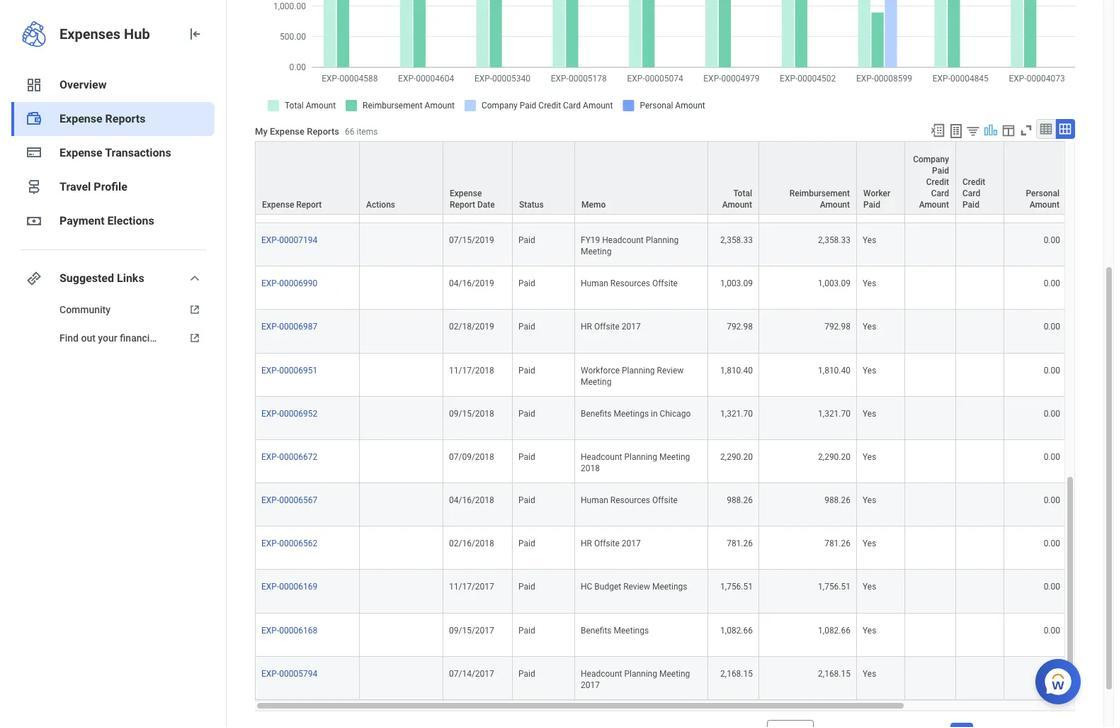 Task type: vqa. For each thing, say whether or not it's contained in the screenshot.


Task type: locate. For each thing, give the bounding box(es) containing it.
0 vertical spatial human resources offsite
[[581, 279, 678, 289]]

4 row from the top
[[255, 223, 1115, 267]]

workforce planning review meeting
[[581, 192, 686, 213], [581, 365, 686, 387]]

2 yes from the top
[[863, 235, 877, 245]]

1 vertical spatial 2017
[[622, 539, 641, 549]]

transactions
[[105, 146, 171, 159]]

2 human from the top
[[581, 495, 609, 505]]

2,168.15
[[721, 669, 753, 679], [819, 669, 851, 679]]

8 row from the top
[[255, 397, 1115, 440]]

2 workforce planning review meeting from the top
[[581, 365, 686, 387]]

paid down status
[[519, 235, 536, 245]]

10 yes from the top
[[863, 582, 877, 592]]

exp- for 00006169
[[261, 582, 279, 592]]

11 row from the top
[[255, 527, 1115, 570]]

2017
[[622, 322, 641, 332], [622, 539, 641, 549], [581, 680, 600, 690]]

being
[[181, 332, 206, 344]]

exp- inside exp-00006952 link
[[261, 409, 279, 419]]

amount left the credit card paid
[[920, 200, 950, 210]]

timeline milestone image
[[26, 179, 43, 196]]

expense for expense reports
[[60, 112, 102, 125]]

6 exp- from the top
[[261, 409, 279, 419]]

yes for 02/18/2019
[[863, 322, 877, 332]]

link image
[[26, 270, 43, 287]]

0 horizontal spatial reports
[[105, 112, 146, 125]]

offsite
[[653, 279, 678, 289], [594, 322, 620, 332], [653, 495, 678, 505], [594, 539, 620, 549]]

2,358.33 down reimbursement amount
[[819, 235, 851, 245]]

09/09/2019
[[449, 192, 494, 202]]

workforce planning review meeting up fy19 headcount planning meeting in the right top of the page
[[581, 192, 686, 213]]

12 exp- from the top
[[261, 669, 279, 679]]

3 row from the top
[[255, 180, 1115, 223]]

2 792.98 from the left
[[825, 322, 851, 332]]

11/17/2018
[[449, 365, 494, 375]]

1,810.40
[[721, 192, 753, 202], [819, 192, 851, 202], [721, 365, 753, 375], [819, 365, 851, 375]]

memo
[[582, 200, 606, 210]]

paid right the 11/17/2018
[[519, 365, 536, 375]]

00006672
[[279, 452, 318, 462]]

2 hr offsite 2017 from the top
[[581, 539, 641, 549]]

00006169
[[279, 582, 318, 592]]

1 vertical spatial reports
[[307, 126, 339, 137]]

headcount up 2018
[[581, 452, 623, 462]]

overview
[[60, 78, 107, 91]]

2 row from the top
[[255, 141, 1115, 215]]

meetings left in
[[614, 409, 649, 419]]

2 vertical spatial meetings
[[614, 625, 649, 635]]

1 vertical spatial review
[[657, 365, 684, 375]]

expand/collapse chart image
[[984, 123, 999, 138]]

2 1,082.66 from the left
[[819, 625, 851, 635]]

human down fy19
[[581, 279, 609, 289]]

1 yes from the top
[[863, 192, 877, 202]]

expand table image
[[1059, 122, 1073, 136]]

memo column header
[[575, 141, 709, 215]]

4 amount from the left
[[1030, 200, 1060, 210]]

card left the credit card paid
[[932, 189, 950, 198]]

0 vertical spatial workforce planning review meeting
[[581, 192, 686, 213]]

12 0.00 from the top
[[1044, 669, 1061, 679]]

suggested links
[[60, 271, 144, 285]]

0 vertical spatial hr offsite 2017
[[581, 322, 641, 332]]

1 1,003.09 from the left
[[721, 279, 753, 289]]

reimbursement amount column header
[[760, 141, 857, 215]]

workforce planning review meeting for 11/17/2018
[[581, 365, 686, 387]]

elections
[[107, 214, 154, 227]]

exp-00006168 link
[[261, 623, 318, 635]]

personal amount
[[1026, 189, 1060, 210]]

1 horizontal spatial report
[[450, 200, 476, 210]]

human resources offsite for 1,003.09
[[581, 279, 678, 289]]

yes for 02/16/2018
[[863, 539, 877, 549]]

1 vertical spatial human resources offsite
[[581, 495, 678, 505]]

3 0.00 from the top
[[1044, 279, 1061, 289]]

review for 09/09/2019
[[657, 192, 684, 202]]

0 horizontal spatial 2,168.15
[[721, 669, 753, 679]]

paid down company
[[933, 166, 950, 176]]

0 horizontal spatial 1,082.66
[[721, 625, 753, 635]]

resources down fy19 headcount planning meeting in the right top of the page
[[611, 279, 651, 289]]

1 0.00 from the top
[[1044, 192, 1061, 202]]

report for expense report
[[296, 200, 322, 210]]

planning down memo column header
[[646, 235, 679, 245]]

0 vertical spatial ext link image
[[186, 303, 203, 317]]

3 exp- from the top
[[261, 279, 279, 289]]

2 workforce from the top
[[581, 365, 620, 375]]

0.00 for 04/16/2018
[[1044, 495, 1061, 505]]

5 yes from the top
[[863, 365, 877, 375]]

amount down "reimbursement"
[[820, 200, 850, 210]]

paid right 07/14/2017
[[519, 669, 536, 679]]

credit inside company paid credit card amount
[[927, 177, 950, 187]]

exp- inside exp-00007194 link
[[261, 235, 279, 245]]

3 amount from the left
[[920, 200, 950, 210]]

paid right 02/16/2018
[[519, 539, 536, 549]]

headcount down benefits meetings
[[581, 669, 623, 679]]

9 0.00 from the top
[[1044, 539, 1061, 549]]

8 exp- from the top
[[261, 495, 279, 505]]

personal amount column header
[[1005, 141, 1067, 215]]

2 2,168.15 from the left
[[819, 669, 851, 679]]

review for 11/17/2018
[[657, 365, 684, 375]]

paid right the 09/15/2017
[[519, 625, 536, 635]]

resources for 988.26
[[611, 495, 651, 505]]

reports left "66"
[[307, 126, 339, 137]]

human resources offsite
[[581, 279, 678, 289], [581, 495, 678, 505]]

credit card image
[[26, 144, 43, 161]]

0 horizontal spatial 1,321.70
[[721, 409, 753, 419]]

2017 for 781.26
[[622, 539, 641, 549]]

ext link image up being
[[186, 303, 203, 317]]

1 workforce planning review meeting from the top
[[581, 192, 686, 213]]

reports up expense transactions
[[105, 112, 146, 125]]

row containing exp-00006567
[[255, 483, 1115, 527]]

paid inside company paid credit card amount
[[933, 166, 950, 176]]

0 vertical spatial workforce
[[581, 192, 620, 202]]

expense inside expense report date
[[450, 189, 482, 198]]

1 amount from the left
[[723, 200, 753, 210]]

13 row from the top
[[255, 613, 1115, 657]]

reports
[[105, 112, 146, 125], [307, 126, 339, 137]]

00007353
[[279, 192, 318, 202]]

paid for 07/15/2019
[[519, 235, 536, 245]]

1 hr from the top
[[581, 322, 592, 332]]

planning
[[622, 192, 655, 202], [646, 235, 679, 245], [622, 365, 655, 375], [625, 452, 658, 462], [625, 669, 658, 679]]

click to view/edit grid preferences image
[[1001, 123, 1017, 138]]

expense report column header
[[255, 141, 360, 215]]

ext link image
[[186, 303, 203, 317], [186, 331, 203, 345]]

human down 2018
[[581, 495, 609, 505]]

headcount planning meeting 2018
[[581, 452, 693, 473]]

expense up exp-00007194 link
[[262, 200, 294, 210]]

find
[[60, 332, 79, 344]]

1 hr offsite 2017 from the top
[[581, 322, 641, 332]]

7 0.00 from the top
[[1044, 452, 1061, 462]]

5 exp- from the top
[[261, 365, 279, 375]]

paid right 04/16/2018
[[519, 495, 536, 505]]

5 row from the top
[[255, 267, 1115, 310]]

headcount inside headcount planning meeting 2017
[[581, 669, 623, 679]]

planning up benefits meetings in chicago
[[622, 365, 655, 375]]

02/16/2018
[[449, 539, 494, 549]]

planning inside headcount planning meeting 2017
[[625, 669, 658, 679]]

credit card paid column header
[[957, 141, 1005, 215]]

report inside expense report date
[[450, 200, 476, 210]]

2,358.33
[[721, 235, 753, 245], [819, 235, 851, 245]]

1 ext link image from the top
[[186, 303, 203, 317]]

exp- inside exp-00006672 link
[[261, 452, 279, 462]]

8 yes from the top
[[863, 495, 877, 505]]

paid right company paid credit card amount
[[963, 200, 980, 210]]

expense up date
[[450, 189, 482, 198]]

4 0.00 from the top
[[1044, 322, 1061, 332]]

row containing exp-00007194
[[255, 223, 1115, 267]]

export to worksheets image
[[948, 123, 965, 140]]

yes for 07/09/2018
[[863, 452, 877, 462]]

exp- for 00007353
[[261, 192, 279, 202]]

expense for expense transactions
[[60, 146, 102, 159]]

meeting inside headcount planning meeting 2017
[[660, 669, 690, 679]]

1 vertical spatial resources
[[611, 495, 651, 505]]

date
[[478, 200, 495, 210]]

hr offsite 2017
[[581, 322, 641, 332], [581, 539, 641, 549]]

0 horizontal spatial 1,756.51
[[721, 582, 753, 592]]

12 yes from the top
[[863, 669, 877, 679]]

1 vertical spatial hr
[[581, 539, 592, 549]]

planning inside headcount planning meeting 2018
[[625, 452, 658, 462]]

exp- inside exp-00006951 link
[[261, 365, 279, 375]]

1 card from the left
[[932, 189, 950, 198]]

1 vertical spatial workforce planning review meeting
[[581, 365, 686, 387]]

credit right company paid credit card amount
[[963, 177, 986, 187]]

exp- inside exp-00006169 link
[[261, 582, 279, 592]]

0.00 for 07/15/2019
[[1044, 235, 1061, 245]]

toolbar
[[924, 119, 1076, 141]]

exp- inside exp-00007353 link
[[261, 192, 279, 202]]

0 horizontal spatial 781.26
[[727, 539, 753, 549]]

0 horizontal spatial card
[[932, 189, 950, 198]]

paid for 07/09/2018
[[519, 452, 536, 462]]

07/14/2017
[[449, 669, 494, 679]]

9 yes from the top
[[863, 539, 877, 549]]

00007194
[[279, 235, 318, 245]]

0 horizontal spatial credit
[[927, 177, 950, 187]]

expense transactions
[[60, 146, 171, 159]]

2 vertical spatial headcount
[[581, 669, 623, 679]]

expense report date button
[[444, 142, 512, 214]]

1 workforce from the top
[[581, 192, 620, 202]]

11 yes from the top
[[863, 625, 877, 635]]

benefits meetings
[[581, 625, 649, 635]]

amount inside reimbursement amount
[[820, 200, 850, 210]]

1 vertical spatial benefits
[[581, 625, 612, 635]]

1 vertical spatial headcount
[[581, 452, 623, 462]]

transformation import image
[[186, 26, 203, 43]]

exp- inside exp-00006987 link
[[261, 322, 279, 332]]

human for 04/16/2018
[[581, 495, 609, 505]]

exp- inside exp-00006562 link
[[261, 539, 279, 549]]

paid right 09/15/2018
[[519, 409, 536, 419]]

row containing company paid credit card amount
[[255, 141, 1115, 215]]

9 row from the top
[[255, 440, 1115, 483]]

workforce up fy19
[[581, 192, 620, 202]]

card
[[932, 189, 950, 198], [963, 189, 981, 198]]

1 horizontal spatial 781.26
[[825, 539, 851, 549]]

14 row from the top
[[255, 657, 1115, 700]]

row containing exp-00006562
[[255, 527, 1115, 570]]

meeting inside fy19 headcount planning meeting
[[581, 247, 612, 257]]

2 report from the left
[[450, 200, 476, 210]]

headcount inside headcount planning meeting 2018
[[581, 452, 623, 462]]

9 exp- from the top
[[261, 539, 279, 549]]

human resources offsite for 988.26
[[581, 495, 678, 505]]

2 human resources offsite from the top
[[581, 495, 678, 505]]

credit
[[927, 177, 950, 187], [963, 177, 986, 187]]

ext link image inside 'community' link
[[186, 303, 203, 317]]

1 vertical spatial human
[[581, 495, 609, 505]]

0 horizontal spatial 988.26
[[727, 495, 753, 505]]

report
[[296, 200, 322, 210], [450, 200, 476, 210]]

amount inside personal amount
[[1030, 200, 1060, 210]]

1 benefits from the top
[[581, 409, 612, 419]]

1 horizontal spatial 988.26
[[825, 495, 851, 505]]

exp- inside "exp-00005794" link
[[261, 669, 279, 679]]

row containing exp-00007353
[[255, 180, 1115, 223]]

3 yes from the top
[[863, 279, 877, 289]]

exp-00006952 link
[[261, 406, 318, 419]]

paid
[[933, 166, 950, 176], [519, 192, 536, 202], [864, 200, 881, 210], [963, 200, 980, 210], [519, 235, 536, 245], [519, 279, 536, 289], [519, 322, 536, 332], [519, 365, 536, 375], [519, 409, 536, 419], [519, 452, 536, 462], [519, 495, 536, 505], [519, 539, 536, 549], [519, 582, 536, 592], [519, 625, 536, 635], [519, 669, 536, 679]]

0.00 for 11/17/2017
[[1044, 582, 1061, 592]]

company paid credit card amount button
[[906, 142, 956, 214]]

00006567
[[279, 495, 318, 505]]

1 horizontal spatial 2,358.33
[[819, 235, 851, 245]]

1 resources from the top
[[611, 279, 651, 289]]

1 horizontal spatial 1,003.09
[[819, 279, 851, 289]]

792.98
[[727, 322, 753, 332], [825, 322, 851, 332]]

2 1,321.70 from the left
[[819, 409, 851, 419]]

2 amount from the left
[[820, 200, 850, 210]]

benefits up 2018
[[581, 409, 612, 419]]

0 vertical spatial hr
[[581, 322, 592, 332]]

benefits meetings in chicago
[[581, 409, 691, 419]]

2 ext link image from the top
[[186, 331, 203, 345]]

1 horizontal spatial 1,082.66
[[819, 625, 851, 635]]

card right company paid credit card amount
[[963, 189, 981, 198]]

paid right 07/09/2018
[[519, 452, 536, 462]]

resources down headcount planning meeting 2018
[[611, 495, 651, 505]]

expense for expense report
[[262, 200, 294, 210]]

credit card paid button
[[957, 142, 1004, 214]]

7 row from the top
[[255, 353, 1115, 397]]

2 1,003.09 from the left
[[819, 279, 851, 289]]

planning for 11/17/2018
[[622, 365, 655, 375]]

chevron down small image
[[186, 270, 203, 287]]

10 0.00 from the top
[[1044, 582, 1061, 592]]

10 exp- from the top
[[261, 582, 279, 592]]

paid inside the credit card paid
[[963, 200, 980, 210]]

0 vertical spatial headcount
[[603, 235, 644, 245]]

2017 for 792.98
[[622, 322, 641, 332]]

workforce up benefits meetings in chicago
[[581, 365, 620, 375]]

find out your financial well-being link
[[11, 324, 215, 352]]

headcount inside fy19 headcount planning meeting
[[603, 235, 644, 245]]

yes for 04/16/2018
[[863, 495, 877, 505]]

human for 04/16/2019
[[581, 279, 609, 289]]

1 horizontal spatial 2,168.15
[[819, 669, 851, 679]]

benefits for benefits meetings in chicago
[[581, 409, 612, 419]]

1 vertical spatial hr offsite 2017
[[581, 539, 641, 549]]

1 human from the top
[[581, 279, 609, 289]]

09/15/2018
[[449, 409, 494, 419]]

2 vertical spatial 2017
[[581, 680, 600, 690]]

11 0.00 from the top
[[1044, 625, 1061, 635]]

credit down company
[[927, 177, 950, 187]]

781.26
[[727, 539, 753, 549], [825, 539, 851, 549]]

status column header
[[513, 141, 575, 215]]

1 1,321.70 from the left
[[721, 409, 753, 419]]

0.00
[[1044, 192, 1061, 202], [1044, 235, 1061, 245], [1044, 279, 1061, 289], [1044, 322, 1061, 332], [1044, 365, 1061, 375], [1044, 409, 1061, 419], [1044, 452, 1061, 462], [1044, 495, 1061, 505], [1044, 539, 1061, 549], [1044, 582, 1061, 592], [1044, 625, 1061, 635], [1044, 669, 1061, 679]]

1 horizontal spatial card
[[963, 189, 981, 198]]

988.26
[[727, 495, 753, 505], [825, 495, 851, 505]]

4 exp- from the top
[[261, 322, 279, 332]]

meetings right budget
[[653, 582, 688, 592]]

2 benefits from the top
[[581, 625, 612, 635]]

row
[[255, 137, 1115, 180], [255, 141, 1115, 215], [255, 180, 1115, 223], [255, 223, 1115, 267], [255, 267, 1115, 310], [255, 310, 1115, 353], [255, 353, 1115, 397], [255, 397, 1115, 440], [255, 440, 1115, 483], [255, 483, 1115, 527], [255, 527, 1115, 570], [255, 570, 1115, 613], [255, 613, 1115, 657], [255, 657, 1115, 700]]

yes for 11/17/2017
[[863, 582, 877, 592]]

paid right 11/17/2017
[[519, 582, 536, 592]]

2 vertical spatial review
[[624, 582, 651, 592]]

benefits
[[581, 409, 612, 419], [581, 625, 612, 635]]

report for expense report date
[[450, 200, 476, 210]]

cell
[[360, 137, 444, 180], [444, 137, 513, 180], [513, 137, 575, 180], [575, 137, 709, 180], [709, 137, 760, 180], [760, 137, 857, 180], [857, 137, 906, 180], [906, 137, 957, 180], [957, 137, 1005, 180], [1005, 137, 1067, 180], [360, 180, 444, 223], [906, 180, 957, 223], [957, 180, 1005, 223], [360, 223, 444, 267], [906, 223, 957, 267], [957, 223, 1005, 267], [360, 267, 444, 310], [906, 267, 957, 310], [957, 267, 1005, 310], [360, 310, 444, 353], [906, 310, 957, 353], [957, 310, 1005, 353], [360, 353, 444, 397], [906, 353, 957, 397], [957, 353, 1005, 397], [360, 397, 444, 440], [906, 397, 957, 440], [957, 397, 1005, 440], [360, 440, 444, 483], [906, 440, 957, 483], [957, 440, 1005, 483], [360, 483, 444, 527], [906, 483, 957, 527], [957, 483, 1005, 527], [360, 527, 444, 570], [906, 527, 957, 570], [957, 527, 1005, 570], [360, 570, 444, 613], [906, 570, 957, 613], [957, 570, 1005, 613], [360, 613, 444, 657], [906, 613, 957, 657], [957, 613, 1005, 657], [360, 657, 444, 700], [906, 657, 957, 700], [957, 657, 1005, 700]]

1 horizontal spatial 2,290.20
[[819, 452, 851, 462]]

status
[[519, 200, 544, 210]]

1 human resources offsite from the top
[[581, 279, 678, 289]]

0 vertical spatial resources
[[611, 279, 651, 289]]

1 2,290.20 from the left
[[721, 452, 753, 462]]

personal
[[1026, 189, 1060, 198]]

4 yes from the top
[[863, 322, 877, 332]]

1 report from the left
[[296, 200, 322, 210]]

human resources offsite down headcount planning meeting 2018
[[581, 495, 678, 505]]

paid for 09/15/2017
[[519, 625, 536, 635]]

review up chicago
[[657, 365, 684, 375]]

0 horizontal spatial 1,003.09
[[721, 279, 753, 289]]

headcount
[[603, 235, 644, 245], [581, 452, 623, 462], [581, 669, 623, 679]]

5 0.00 from the top
[[1044, 365, 1061, 375]]

2 credit from the left
[[963, 177, 986, 187]]

your
[[98, 332, 117, 344]]

suggested links button
[[11, 261, 215, 296]]

expenses hub element
[[60, 24, 175, 44]]

2 resources from the top
[[611, 495, 651, 505]]

1,003.09
[[721, 279, 753, 289], [819, 279, 851, 289]]

review up fy19 headcount planning meeting in the right top of the page
[[657, 192, 684, 202]]

1 horizontal spatial 1,756.51
[[819, 582, 851, 592]]

row containing exp-00006987
[[255, 310, 1115, 353]]

exp- for 00006952
[[261, 409, 279, 419]]

community link
[[11, 296, 215, 324]]

review right budget
[[624, 582, 651, 592]]

reports inside 'navigation pane' region
[[105, 112, 146, 125]]

planning down benefits meetings
[[625, 669, 658, 679]]

exp- inside exp-00006567 link
[[261, 495, 279, 505]]

0 horizontal spatial report
[[296, 200, 322, 210]]

workforce planning review meeting up benefits meetings in chicago
[[581, 365, 686, 387]]

links
[[117, 271, 144, 285]]

meetings down hc budget review meetings
[[614, 625, 649, 635]]

0 vertical spatial human
[[581, 279, 609, 289]]

0 horizontal spatial 792.98
[[727, 322, 753, 332]]

10 row from the top
[[255, 483, 1115, 527]]

meeting for 07/15/2019
[[581, 247, 612, 257]]

exp- inside exp-00006168 link
[[261, 625, 279, 635]]

export to excel image
[[930, 123, 946, 138]]

planning inside fy19 headcount planning meeting
[[646, 235, 679, 245]]

0 vertical spatial reports
[[105, 112, 146, 125]]

2 hr from the top
[[581, 539, 592, 549]]

planning for 09/09/2019
[[622, 192, 655, 202]]

1,321.70
[[721, 409, 753, 419], [819, 409, 851, 419]]

1 vertical spatial workforce
[[581, 365, 620, 375]]

1 exp- from the top
[[261, 192, 279, 202]]

my expense reports 66 items
[[255, 126, 378, 137]]

company paid credit card amount column header
[[906, 141, 957, 215]]

2 0.00 from the top
[[1044, 235, 1061, 245]]

2 card from the left
[[963, 189, 981, 198]]

6 yes from the top
[[863, 409, 877, 419]]

11 exp- from the top
[[261, 625, 279, 635]]

ext link image inside find out your financial well-being link
[[186, 331, 203, 345]]

ext link image right "well-"
[[186, 331, 203, 345]]

exp- inside exp-00006990 link
[[261, 279, 279, 289]]

2,358.33 down 'total amount'
[[721, 235, 753, 245]]

chicago
[[660, 409, 691, 419]]

paid right 02/18/2019
[[519, 322, 536, 332]]

0 vertical spatial 2017
[[622, 322, 641, 332]]

1 horizontal spatial 792.98
[[825, 322, 851, 332]]

paid for 11/17/2017
[[519, 582, 536, 592]]

1 credit from the left
[[927, 177, 950, 187]]

0.00 for 02/16/2018
[[1044, 539, 1061, 549]]

planning right memo on the right
[[622, 192, 655, 202]]

6 0.00 from the top
[[1044, 409, 1061, 419]]

expenses
[[60, 26, 121, 43]]

exp- for 00005794
[[261, 669, 279, 679]]

1 horizontal spatial credit
[[963, 177, 986, 187]]

paid right date
[[519, 192, 536, 202]]

meeting for 11/17/2018
[[581, 377, 612, 387]]

0 vertical spatial meetings
[[614, 409, 649, 419]]

0 horizontal spatial 2,358.33
[[721, 235, 753, 245]]

yes
[[863, 192, 877, 202], [863, 235, 877, 245], [863, 279, 877, 289], [863, 322, 877, 332], [863, 365, 877, 375], [863, 409, 877, 419], [863, 452, 877, 462], [863, 495, 877, 505], [863, 539, 877, 549], [863, 582, 877, 592], [863, 625, 877, 635], [863, 669, 877, 679]]

planning down benefits meetings in chicago
[[625, 452, 658, 462]]

7 yes from the top
[[863, 452, 877, 462]]

00006168
[[279, 625, 318, 635]]

paid right 04/16/2019
[[519, 279, 536, 289]]

review
[[657, 192, 684, 202], [657, 365, 684, 375], [624, 582, 651, 592]]

meeting for 09/09/2019
[[581, 203, 612, 213]]

amount down the total
[[723, 200, 753, 210]]

paid down worker
[[864, 200, 881, 210]]

1 781.26 from the left
[[727, 539, 753, 549]]

amount down personal
[[1030, 200, 1060, 210]]

2 exp- from the top
[[261, 235, 279, 245]]

0 vertical spatial benefits
[[581, 409, 612, 419]]

8 0.00 from the top
[[1044, 495, 1061, 505]]

0 horizontal spatial 2,290.20
[[721, 452, 753, 462]]

fy19
[[581, 235, 600, 245]]

expense up travel
[[60, 146, 102, 159]]

human resources offsite down fy19 headcount planning meeting in the right top of the page
[[581, 279, 678, 289]]

benefits down "hc"
[[581, 625, 612, 635]]

1 horizontal spatial 1,321.70
[[819, 409, 851, 419]]

yes for 04/16/2019
[[863, 279, 877, 289]]

12 row from the top
[[255, 570, 1115, 613]]

1 vertical spatial ext link image
[[186, 331, 203, 345]]

headcount right fy19
[[603, 235, 644, 245]]

expense down overview
[[60, 112, 102, 125]]

headcount for headcount planning meeting 2017
[[581, 669, 623, 679]]

6 row from the top
[[255, 310, 1115, 353]]

headcount planning meeting 2017
[[581, 669, 693, 690]]

dollar image
[[26, 213, 43, 230]]

0 vertical spatial review
[[657, 192, 684, 202]]

0.00 for 09/15/2017
[[1044, 625, 1061, 635]]

7 exp- from the top
[[261, 452, 279, 462]]

row containing exp-00006168
[[255, 613, 1115, 657]]



Task type: describe. For each thing, give the bounding box(es) containing it.
2 2,358.33 from the left
[[819, 235, 851, 245]]

table image
[[1040, 122, 1054, 136]]

paid for 11/17/2018
[[519, 365, 536, 375]]

0.00 for 09/15/2018
[[1044, 409, 1061, 419]]

planning for 07/14/2017
[[625, 669, 658, 679]]

yes for 09/09/2019
[[863, 192, 877, 202]]

exp-00006987
[[261, 322, 318, 332]]

company
[[914, 155, 950, 164]]

exp- for 00006567
[[261, 495, 279, 505]]

select to filter grid data image
[[966, 123, 981, 138]]

workforce planning review meeting for 09/09/2019
[[581, 192, 686, 213]]

amount for personal
[[1030, 200, 1060, 210]]

2 988.26 from the left
[[825, 495, 851, 505]]

row containing exp-00005794
[[255, 657, 1115, 700]]

paid for 07/14/2017
[[519, 669, 536, 679]]

personal amount button
[[1005, 142, 1067, 214]]

fullscreen image
[[1019, 123, 1035, 138]]

total
[[734, 189, 753, 198]]

card inside the credit card paid
[[963, 189, 981, 198]]

budget
[[595, 582, 622, 592]]

payment elections
[[60, 214, 154, 227]]

2 781.26 from the left
[[825, 539, 851, 549]]

2 1,756.51 from the left
[[819, 582, 851, 592]]

expense report
[[262, 200, 322, 210]]

worker paid button
[[857, 142, 905, 214]]

financial
[[120, 332, 158, 344]]

ext link image for community
[[186, 303, 203, 317]]

1 1,756.51 from the left
[[721, 582, 753, 592]]

hub
[[124, 26, 150, 43]]

exp-00007194 link
[[261, 233, 318, 245]]

00006990
[[279, 279, 318, 289]]

exp- for 00006987
[[261, 322, 279, 332]]

yes for 09/15/2017
[[863, 625, 877, 635]]

suggested links element
[[11, 296, 215, 352]]

exp-00007353
[[261, 192, 318, 202]]

0.00 for 02/18/2019
[[1044, 322, 1061, 332]]

row containing exp-00006952
[[255, 397, 1115, 440]]

04/16/2018
[[449, 495, 494, 505]]

1 row from the top
[[255, 137, 1115, 180]]

11/17/2017
[[449, 582, 494, 592]]

total amount column header
[[709, 141, 760, 215]]

travel profile link
[[11, 170, 215, 204]]

row containing exp-00006951
[[255, 353, 1115, 397]]

expense reports
[[60, 112, 146, 125]]

exp- for 00007194
[[261, 235, 279, 245]]

actions
[[366, 200, 395, 210]]

expense report date column header
[[444, 141, 513, 215]]

exp-00005794 link
[[261, 666, 318, 679]]

00006952
[[279, 409, 318, 419]]

community
[[60, 304, 111, 315]]

amount inside company paid credit card amount
[[920, 200, 950, 210]]

02/18/2019
[[449, 322, 494, 332]]

exp-00006562
[[261, 539, 318, 549]]

workforce for 09/09/2019
[[581, 192, 620, 202]]

2018
[[581, 463, 600, 473]]

yes for 11/17/2018
[[863, 365, 877, 375]]

1 988.26 from the left
[[727, 495, 753, 505]]

07/09/2018
[[449, 452, 494, 462]]

worker paid
[[864, 189, 891, 210]]

hc
[[581, 582, 593, 592]]

worker paid column header
[[857, 141, 906, 215]]

0.00 for 09/09/2019
[[1044, 192, 1061, 202]]

workforce for 11/17/2018
[[581, 365, 620, 375]]

exp-00006987 link
[[261, 319, 318, 332]]

ext link image for find out your financial well-being
[[186, 331, 203, 345]]

meetings for benefits meetings
[[614, 625, 649, 635]]

task pay image
[[26, 111, 43, 128]]

1 1,082.66 from the left
[[721, 625, 753, 635]]

my
[[255, 126, 268, 137]]

profile
[[94, 180, 127, 193]]

row containing exp-00006169
[[255, 570, 1115, 613]]

exp- for 00006951
[[261, 365, 279, 375]]

headcount for headcount planning meeting 2018
[[581, 452, 623, 462]]

reimbursement amount
[[790, 189, 850, 210]]

yes for 07/14/2017
[[863, 669, 877, 679]]

exp-00006990 link
[[261, 276, 318, 289]]

1 792.98 from the left
[[727, 322, 753, 332]]

actions column header
[[360, 141, 444, 215]]

2 2,290.20 from the left
[[819, 452, 851, 462]]

reimbursement
[[790, 189, 850, 198]]

1 2,358.33 from the left
[[721, 235, 753, 245]]

exp-00007194
[[261, 235, 318, 245]]

in
[[651, 409, 658, 419]]

planning for 07/09/2018
[[625, 452, 658, 462]]

meeting inside headcount planning meeting 2018
[[660, 452, 690, 462]]

dashboard image
[[26, 77, 43, 94]]

actions button
[[360, 142, 443, 214]]

0.00 for 11/17/2018
[[1044, 365, 1061, 375]]

0.00 for 04/16/2019
[[1044, 279, 1061, 289]]

exp-00007353 link
[[261, 189, 318, 202]]

overview link
[[11, 68, 215, 102]]

exp-00006672 link
[[261, 449, 318, 462]]

travel profile
[[60, 180, 127, 193]]

payment
[[60, 214, 105, 227]]

navigation pane region
[[0, 0, 227, 727]]

paid for 04/16/2018
[[519, 495, 536, 505]]

expense for expense report date
[[450, 189, 482, 198]]

items
[[357, 127, 378, 137]]

09/15/2017
[[449, 625, 494, 635]]

hr for 02/16/2018
[[581, 539, 592, 549]]

66
[[345, 127, 355, 137]]

fy19 headcount planning meeting
[[581, 235, 681, 257]]

exp-00006567 link
[[261, 493, 318, 505]]

exp-00006672
[[261, 452, 318, 462]]

yes for 09/15/2018
[[863, 409, 877, 419]]

amount for reimbursement
[[820, 200, 850, 210]]

status button
[[513, 142, 575, 214]]

reimbursement amount button
[[760, 142, 857, 214]]

row containing exp-00006990
[[255, 267, 1115, 310]]

worker
[[864, 189, 891, 198]]

company paid credit card amount
[[914, 155, 950, 210]]

exp-00006567
[[261, 495, 318, 505]]

expense report button
[[256, 142, 359, 214]]

credit card paid
[[963, 177, 986, 210]]

04/16/2019
[[449, 279, 494, 289]]

card inside company paid credit card amount
[[932, 189, 950, 198]]

yes for 07/15/2019
[[863, 235, 877, 245]]

expense right my on the left top of the page
[[270, 126, 305, 137]]

hr for 02/18/2019
[[581, 322, 592, 332]]

expense transactions link
[[11, 136, 215, 170]]

payment elections link
[[11, 204, 215, 238]]

find out your financial well-being
[[60, 332, 206, 344]]

00006987
[[279, 322, 318, 332]]

0.00 for 07/09/2018
[[1044, 452, 1061, 462]]

paid inside worker paid
[[864, 200, 881, 210]]

amount for total
[[723, 200, 753, 210]]

exp- for 00006168
[[261, 625, 279, 635]]

exp-00006562 link
[[261, 536, 318, 549]]

paid for 09/09/2019
[[519, 192, 536, 202]]

0.00 for 07/14/2017
[[1044, 669, 1061, 679]]

review for 11/17/2017
[[624, 582, 651, 592]]

row containing exp-00006672
[[255, 440, 1115, 483]]

hr offsite 2017 for 792.98
[[581, 322, 641, 332]]

2017 inside headcount planning meeting 2017
[[581, 680, 600, 690]]

paid for 09/15/2018
[[519, 409, 536, 419]]

1 2,168.15 from the left
[[721, 669, 753, 679]]

benefits for benefits meetings
[[581, 625, 612, 635]]

well-
[[160, 332, 181, 344]]

travel
[[60, 180, 91, 193]]

total amount button
[[709, 142, 759, 214]]

expense reports link
[[11, 102, 215, 136]]

paid for 02/18/2019
[[519, 322, 536, 332]]

exp-00006168
[[261, 625, 318, 635]]

00006951
[[279, 365, 318, 375]]

exp- for 00006672
[[261, 452, 279, 462]]

exp-00006951
[[261, 365, 318, 375]]

resources for 1,003.09
[[611, 279, 651, 289]]

00005794
[[279, 669, 318, 679]]

total amount
[[723, 189, 753, 210]]

suggested
[[60, 271, 114, 285]]

exp-00006990
[[261, 279, 318, 289]]

exp-00005794
[[261, 669, 318, 679]]

paid for 02/16/2018
[[519, 539, 536, 549]]

exp- for 00006562
[[261, 539, 279, 549]]

1 vertical spatial meetings
[[653, 582, 688, 592]]

paid for 04/16/2019
[[519, 279, 536, 289]]

1 horizontal spatial reports
[[307, 126, 339, 137]]

exp-00006952
[[261, 409, 318, 419]]

expense report date
[[450, 189, 495, 210]]

memo button
[[575, 142, 708, 214]]

hr offsite 2017 for 781.26
[[581, 539, 641, 549]]

exp- for 00006990
[[261, 279, 279, 289]]

meetings for benefits meetings in chicago
[[614, 409, 649, 419]]



